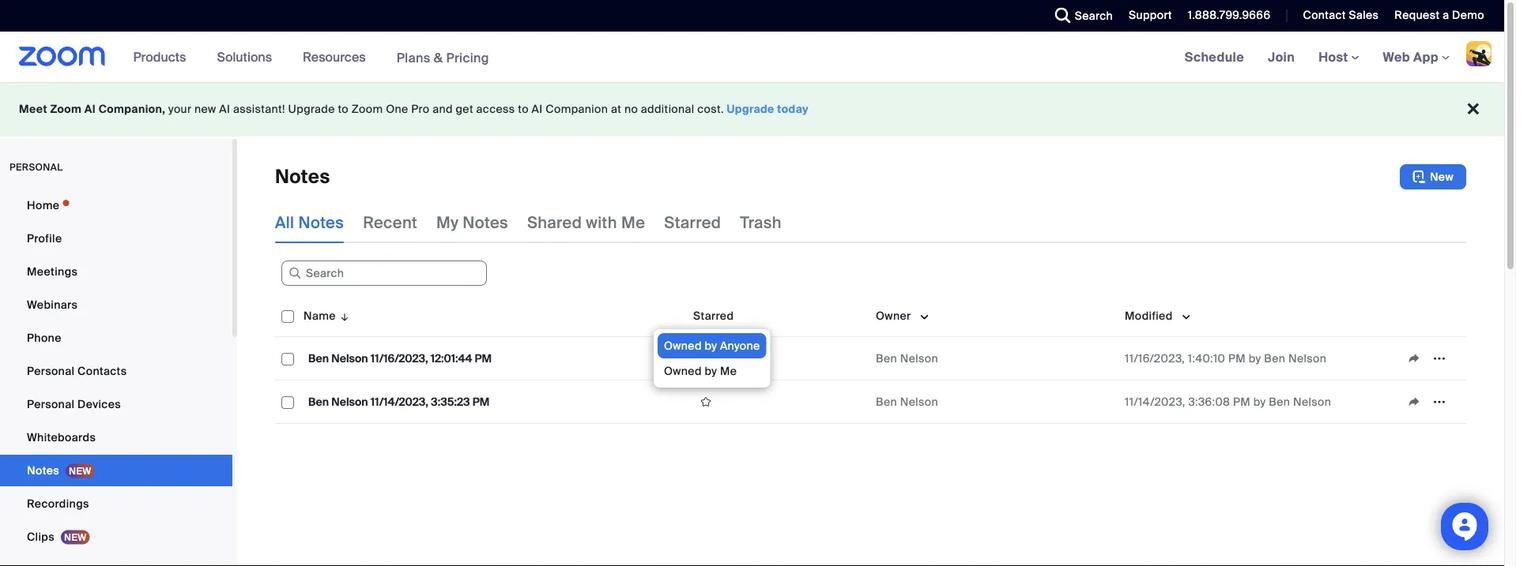 Task type: locate. For each thing, give the bounding box(es) containing it.
11/16/2023,
[[371, 351, 428, 366], [1125, 351, 1185, 366]]

1 vertical spatial personal
[[27, 397, 75, 412]]

2 upgrade from the left
[[727, 102, 775, 117]]

personal contacts link
[[0, 356, 232, 387]]

0 horizontal spatial me
[[621, 213, 645, 233]]

0 horizontal spatial 11/14/2023,
[[371, 395, 428, 410]]

ai right new
[[219, 102, 230, 117]]

zoom left one
[[352, 102, 383, 117]]

0 vertical spatial me
[[621, 213, 645, 233]]

notes up recordings
[[27, 464, 59, 478]]

0 horizontal spatial upgrade
[[288, 102, 335, 117]]

my
[[436, 213, 459, 233]]

nelson
[[332, 351, 368, 366], [900, 351, 938, 366], [1289, 351, 1327, 366], [332, 395, 368, 410], [900, 395, 938, 410], [1293, 395, 1332, 410]]

to down resources dropdown button
[[338, 102, 349, 117]]

meetings
[[27, 264, 78, 279]]

0 vertical spatial ben nelson
[[876, 351, 938, 366]]

personal devices link
[[0, 389, 232, 421]]

starred up owned by anyone
[[693, 309, 734, 323]]

owned by anyone
[[664, 339, 760, 353]]

contact sales link
[[1291, 0, 1383, 32], [1303, 8, 1379, 23]]

ai left companion
[[532, 102, 543, 117]]

resources button
[[303, 32, 373, 82]]

0 vertical spatial starred
[[664, 213, 721, 233]]

zoom right meet
[[50, 102, 82, 117]]

notes link
[[0, 455, 232, 487]]

1 owned from the top
[[664, 339, 702, 353]]

menu
[[654, 330, 771, 388]]

1 vertical spatial me
[[720, 364, 737, 379]]

plans & pricing link
[[397, 49, 489, 66], [397, 49, 489, 66]]

2 ben nelson from the top
[[876, 395, 938, 410]]

one
[[386, 102, 408, 117]]

by
[[705, 339, 717, 353], [1249, 351, 1261, 366], [705, 364, 717, 379], [1254, 395, 1266, 410]]

pm
[[475, 351, 492, 366], [1229, 351, 1246, 366], [473, 395, 490, 410], [1233, 395, 1251, 410]]

tabs of all notes page tab list
[[275, 202, 782, 244]]

1 vertical spatial owned
[[664, 364, 702, 379]]

upgrade
[[288, 102, 335, 117], [727, 102, 775, 117]]

2 11/16/2023, from the left
[[1125, 351, 1185, 366]]

application
[[275, 296, 1478, 436], [693, 347, 863, 371], [1402, 347, 1460, 371], [1402, 391, 1460, 414]]

starred left trash
[[664, 213, 721, 233]]

arrow down image
[[336, 307, 350, 326]]

1 upgrade from the left
[[288, 102, 335, 117]]

contact sales
[[1303, 8, 1379, 23]]

0 vertical spatial personal
[[27, 364, 75, 379]]

1.888.799.9666 button
[[1176, 0, 1275, 32], [1188, 8, 1271, 23]]

personal for personal devices
[[27, 397, 75, 412]]

0 horizontal spatial 11/16/2023,
[[371, 351, 428, 366]]

2 horizontal spatial ai
[[532, 102, 543, 117]]

personal
[[9, 161, 63, 174]]

personal menu menu
[[0, 190, 232, 567]]

request
[[1395, 8, 1440, 23]]

1 horizontal spatial to
[[518, 102, 529, 117]]

12:01:44
[[431, 351, 472, 366]]

owner
[[876, 309, 911, 323]]

11/16/2023, down the modified
[[1125, 351, 1185, 366]]

ai
[[84, 102, 96, 117], [219, 102, 230, 117], [532, 102, 543, 117]]

me inside menu
[[720, 364, 737, 379]]

web app button
[[1383, 49, 1450, 65]]

ben
[[308, 351, 329, 366], [876, 351, 897, 366], [1264, 351, 1286, 366], [308, 395, 329, 410], [876, 395, 897, 410], [1269, 395, 1291, 410]]

support
[[1129, 8, 1172, 23]]

owned for owned by me
[[664, 364, 702, 379]]

ai left companion,
[[84, 102, 96, 117]]

your
[[168, 102, 192, 117]]

ben inside ben nelson 11/16/2023, 12:01:44 pm button
[[308, 351, 329, 366]]

2 zoom from the left
[[352, 102, 383, 117]]

contacts
[[78, 364, 127, 379]]

to right 'access'
[[518, 102, 529, 117]]

sales
[[1349, 8, 1379, 23]]

starred inside application
[[693, 309, 734, 323]]

recordings
[[27, 497, 89, 512]]

zoom
[[50, 102, 82, 117], [352, 102, 383, 117]]

by down owned by anyone
[[705, 364, 717, 379]]

1 ben nelson from the top
[[876, 351, 938, 366]]

0 horizontal spatial to
[[338, 102, 349, 117]]

to
[[338, 102, 349, 117], [518, 102, 529, 117]]

notes
[[275, 165, 330, 189], [298, 213, 344, 233], [463, 213, 508, 233], [27, 464, 59, 478]]

me right "with"
[[621, 213, 645, 233]]

11/16/2023, up ben nelson 11/14/2023, 3:35:23 pm
[[371, 351, 428, 366]]

starred
[[664, 213, 721, 233], [693, 309, 734, 323]]

more options for ben nelson 11/14/2023, 3:35:23 pm image
[[1427, 395, 1452, 410]]

pm right 3:35:23 on the bottom
[[473, 395, 490, 410]]

me down anyone
[[720, 364, 737, 379]]

me for owned by me
[[720, 364, 737, 379]]

by right 3:36:08
[[1254, 395, 1266, 410]]

home link
[[0, 190, 232, 221]]

application containing name
[[275, 296, 1478, 436]]

1 horizontal spatial zoom
[[352, 102, 383, 117]]

personal up whiteboards
[[27, 397, 75, 412]]

1 horizontal spatial 11/14/2023,
[[1125, 395, 1186, 410]]

whiteboards link
[[0, 422, 232, 454]]

meet zoom ai companion, footer
[[0, 82, 1505, 137]]

me
[[621, 213, 645, 233], [720, 364, 737, 379]]

product information navigation
[[121, 32, 501, 83]]

11/14/2023, left 3:36:08
[[1125, 395, 1186, 410]]

plans & pricing
[[397, 49, 489, 66]]

11/14/2023, down ben nelson 11/16/2023, 12:01:44 pm button
[[371, 395, 428, 410]]

11/14/2023,
[[371, 395, 428, 410], [1125, 395, 1186, 410]]

1 11/16/2023, from the left
[[371, 351, 428, 366]]

request a demo link
[[1383, 0, 1505, 32], [1395, 8, 1485, 23]]

notes right all
[[298, 213, 344, 233]]

cost.
[[698, 102, 724, 117]]

app
[[1414, 49, 1439, 65]]

1 horizontal spatial me
[[720, 364, 737, 379]]

1:40:10
[[1188, 351, 1226, 366]]

ben nelson 11/16/2023, 12:01:44 pm button
[[304, 349, 496, 369]]

upgrade down the product information navigation
[[288, 102, 335, 117]]

pm right 12:01:44 at the bottom left of the page
[[475, 351, 492, 366]]

1 horizontal spatial upgrade
[[727, 102, 775, 117]]

1 personal from the top
[[27, 364, 75, 379]]

ben nelson 11/14/2023, 3:35:23 pm unstarred image
[[693, 395, 719, 410]]

ben inside ben nelson 11/14/2023, 3:35:23 pm button
[[308, 395, 329, 410]]

ben nelson for 11/16/2023,
[[876, 351, 938, 366]]

0 horizontal spatial zoom
[[50, 102, 82, 117]]

2 personal from the top
[[27, 397, 75, 412]]

2 owned from the top
[[664, 364, 702, 379]]

products button
[[133, 32, 193, 82]]

webinars
[[27, 298, 78, 312]]

pm right 1:40:10
[[1229, 351, 1246, 366]]

zoom logo image
[[19, 47, 106, 66]]

owned down owned by anyone
[[664, 364, 702, 379]]

3 ai from the left
[[532, 102, 543, 117]]

notes right my
[[463, 213, 508, 233]]

companion,
[[99, 102, 166, 117]]

new
[[195, 102, 216, 117]]

1.888.799.9666
[[1188, 8, 1271, 23]]

anyone
[[720, 339, 760, 353]]

me inside tabs of all notes page tab list
[[621, 213, 645, 233]]

1 11/14/2023, from the left
[[371, 395, 428, 410]]

starred inside tabs of all notes page tab list
[[664, 213, 721, 233]]

owned
[[664, 339, 702, 353], [664, 364, 702, 379]]

1 vertical spatial starred
[[693, 309, 734, 323]]

all
[[275, 213, 294, 233]]

plans
[[397, 49, 431, 66]]

upgrade right cost.
[[727, 102, 775, 117]]

1 horizontal spatial 11/16/2023,
[[1125, 351, 1185, 366]]

1 vertical spatial ben nelson
[[876, 395, 938, 410]]

clips link
[[0, 522, 232, 553]]

banner
[[0, 32, 1505, 83]]

1 horizontal spatial ai
[[219, 102, 230, 117]]

all notes
[[275, 213, 344, 233]]

owned up owned by me
[[664, 339, 702, 353]]

profile picture image
[[1467, 41, 1492, 66]]

0 vertical spatial owned
[[664, 339, 702, 353]]

me for shared with me
[[621, 213, 645, 233]]

assistant!
[[233, 102, 285, 117]]

personal down phone
[[27, 364, 75, 379]]

nelson inside button
[[332, 351, 368, 366]]

trash
[[740, 213, 782, 233]]

0 horizontal spatial ai
[[84, 102, 96, 117]]

products
[[133, 49, 186, 65]]



Task type: vqa. For each thing, say whether or not it's contained in the screenshot.
Starred inside the 'Tabs of all notes page' tab list
yes



Task type: describe. For each thing, give the bounding box(es) containing it.
access
[[476, 102, 515, 117]]

meet zoom ai companion, your new ai assistant! upgrade to zoom one pro and get access to ai companion at no additional cost. upgrade today
[[19, 102, 809, 117]]

3:36:08
[[1189, 395, 1230, 410]]

ben nelson 11/14/2023, 3:35:23 pm
[[308, 395, 490, 410]]

2 11/14/2023, from the left
[[1125, 395, 1186, 410]]

1 ai from the left
[[84, 102, 96, 117]]

modified
[[1125, 309, 1173, 323]]

web app
[[1383, 49, 1439, 65]]

nelson inside button
[[332, 395, 368, 410]]

owned for owned by anyone
[[664, 339, 702, 353]]

more options for ben nelson 11/16/2023, 12:01:44 pm image
[[1427, 352, 1452, 366]]

home
[[27, 198, 60, 213]]

solutions button
[[217, 32, 279, 82]]

with
[[586, 213, 617, 233]]

recent
[[363, 213, 417, 233]]

web
[[1383, 49, 1410, 65]]

join link
[[1256, 32, 1307, 82]]

resources
[[303, 49, 366, 65]]

11/14/2023, 3:36:08 pm by ben nelson
[[1125, 395, 1332, 410]]

2 to from the left
[[518, 102, 529, 117]]

pro
[[411, 102, 430, 117]]

phone link
[[0, 323, 232, 354]]

11/14/2023, inside button
[[371, 395, 428, 410]]

2 ai from the left
[[219, 102, 230, 117]]

meetings navigation
[[1173, 32, 1505, 83]]

schedule
[[1185, 49, 1244, 65]]

meet
[[19, 102, 47, 117]]

by up owned by me
[[705, 339, 717, 353]]

ben nelson 11/14/2023, 3:35:23 pm button
[[304, 392, 494, 413]]

join
[[1268, 49, 1295, 65]]

clips
[[27, 530, 55, 545]]

notes inside personal menu menu
[[27, 464, 59, 478]]

menu containing owned by anyone
[[654, 330, 771, 388]]

search
[[1075, 8, 1113, 23]]

Search text field
[[281, 261, 487, 286]]

personal contacts
[[27, 364, 127, 379]]

no
[[625, 102, 638, 117]]

&
[[434, 49, 443, 66]]

contact
[[1303, 8, 1346, 23]]

ben nelson for 11/14/2023,
[[876, 395, 938, 410]]

upgrade today link
[[727, 102, 809, 117]]

meetings link
[[0, 256, 232, 288]]

phone
[[27, 331, 61, 346]]

profile link
[[0, 223, 232, 255]]

schedule link
[[1173, 32, 1256, 82]]

personal for personal contacts
[[27, 364, 75, 379]]

1.888.799.9666 button up schedule link
[[1188, 8, 1271, 23]]

1.888.799.9666 button up 'schedule'
[[1176, 0, 1275, 32]]

pricing
[[446, 49, 489, 66]]

share image
[[1402, 352, 1427, 366]]

new
[[1430, 170, 1454, 184]]

webinars link
[[0, 289, 232, 321]]

today
[[777, 102, 809, 117]]

personal devices
[[27, 397, 121, 412]]

11/16/2023, inside ben nelson 11/16/2023, 12:01:44 pm button
[[371, 351, 428, 366]]

banner containing products
[[0, 32, 1505, 83]]

owned by me
[[664, 364, 737, 379]]

pm inside button
[[475, 351, 492, 366]]

a
[[1443, 8, 1450, 23]]

additional
[[641, 102, 695, 117]]

solutions
[[217, 49, 272, 65]]

get
[[456, 102, 473, 117]]

ben nelson 11/16/2023, 12:01:44 pm
[[308, 351, 492, 366]]

recordings link
[[0, 489, 232, 520]]

share image
[[1402, 395, 1427, 410]]

notes up all notes on the left top of page
[[275, 165, 330, 189]]

demo
[[1452, 8, 1485, 23]]

11/16/2023, 1:40:10 pm by ben nelson
[[1125, 351, 1327, 366]]

host button
[[1319, 49, 1360, 65]]

shared with me
[[527, 213, 645, 233]]

3:35:23
[[431, 395, 470, 410]]

host
[[1319, 49, 1352, 65]]

name
[[304, 309, 336, 323]]

1 zoom from the left
[[50, 102, 82, 117]]

whiteboards
[[27, 430, 96, 445]]

at
[[611, 102, 622, 117]]

companion
[[546, 102, 608, 117]]

by right 1:40:10
[[1249, 351, 1261, 366]]

1 to from the left
[[338, 102, 349, 117]]

pm inside button
[[473, 395, 490, 410]]

shared
[[527, 213, 582, 233]]

devices
[[78, 397, 121, 412]]

my notes
[[436, 213, 508, 233]]

search button
[[1043, 0, 1117, 32]]

profile
[[27, 231, 62, 246]]

and
[[433, 102, 453, 117]]

request a demo
[[1395, 8, 1485, 23]]

new button
[[1400, 164, 1467, 190]]

pm right 3:36:08
[[1233, 395, 1251, 410]]



